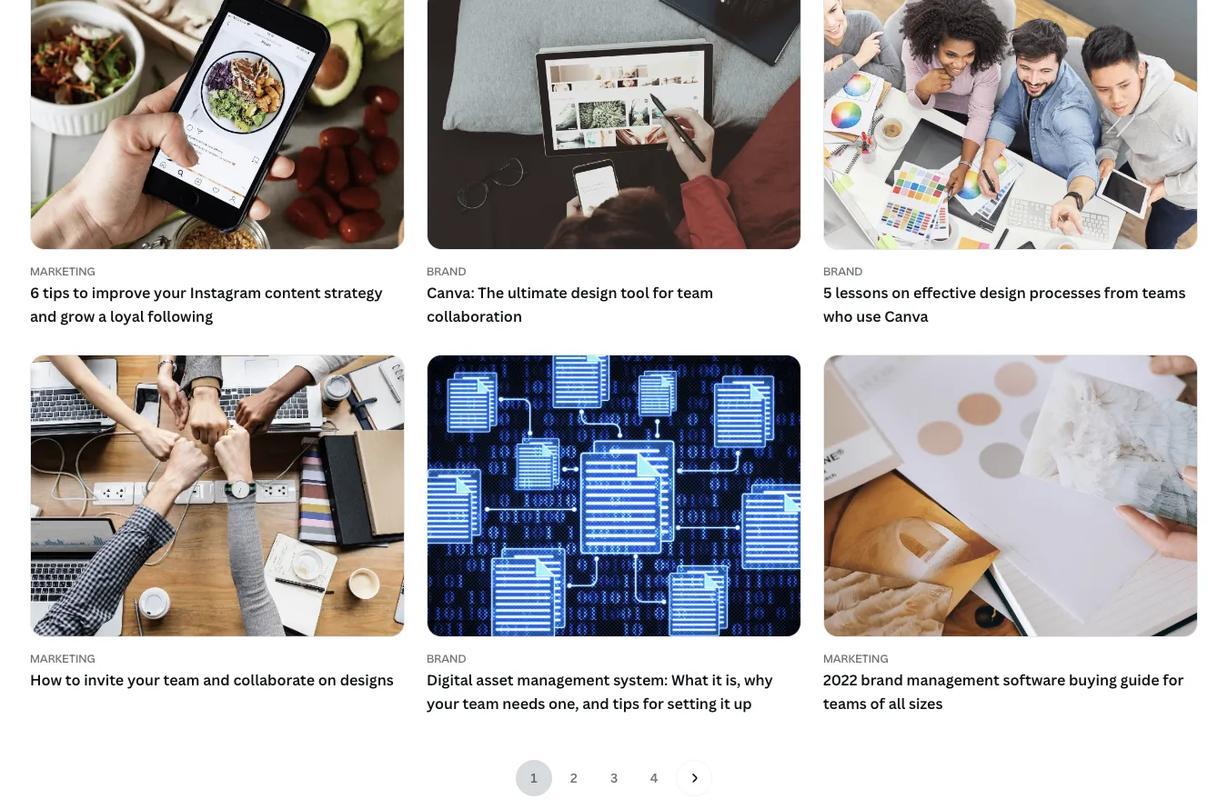 Task type: locate. For each thing, give the bounding box(es) containing it.
team right tool
[[677, 283, 714, 303]]

collaboration
[[427, 307, 522, 327]]

0 horizontal spatial team
[[163, 671, 200, 691]]

0 horizontal spatial tips
[[43, 283, 70, 303]]

lessons
[[835, 283, 888, 303]]

to up grow
[[73, 283, 88, 303]]

2 design from the left
[[980, 283, 1026, 303]]

1 link
[[516, 761, 552, 797]]

0 vertical spatial it
[[712, 671, 722, 691]]

0 vertical spatial to
[[73, 283, 88, 303]]

teams down 2022
[[823, 694, 867, 714]]

tool
[[621, 283, 649, 303]]

4
[[650, 770, 658, 787]]

teams for 2022 brand management software buying guide for teams of all sizes
[[823, 694, 867, 714]]

1 vertical spatial your
[[127, 671, 160, 691]]

marketing for to
[[30, 651, 95, 667]]

brand inside the brand 5 lessons on effective design processes from teams who use canva
[[823, 264, 863, 279]]

1 horizontal spatial teams
[[1142, 283, 1186, 303]]

team
[[677, 283, 714, 303], [163, 671, 200, 691], [463, 694, 499, 714]]

2 vertical spatial for
[[643, 694, 664, 714]]

a
[[98, 307, 107, 327]]

design right effective
[[980, 283, 1026, 303]]

content
[[265, 283, 321, 303]]

management up sizes
[[907, 671, 1000, 691]]

1 vertical spatial teams
[[823, 694, 867, 714]]

setting
[[667, 694, 717, 714]]

guide
[[1121, 671, 1160, 691]]

one,
[[549, 694, 579, 714]]

brand up 5
[[823, 264, 863, 279]]

team right invite
[[163, 671, 200, 691]]

instagram
[[190, 283, 261, 303]]

to inside marketing 6 tips to improve your instagram content strategy and grow a loyal following
[[73, 283, 88, 303]]

brand 5 lessons on effective design processes from teams who use canva
[[823, 264, 1186, 327]]

0 vertical spatial and
[[30, 307, 57, 327]]

0 horizontal spatial teams
[[823, 694, 867, 714]]

marketing inside marketing 2022 brand management software buying guide for teams of all sizes
[[823, 651, 889, 667]]

brand
[[427, 264, 466, 279], [823, 264, 863, 279], [427, 651, 466, 667]]

1 horizontal spatial management
[[907, 671, 1000, 691]]

1 vertical spatial on
[[318, 671, 337, 691]]

your
[[154, 283, 186, 303], [127, 671, 160, 691], [427, 694, 459, 714]]

brand inside brand digital asset management system: what it is, why your team needs one, and tips for setting it up
[[427, 651, 466, 667]]

it
[[712, 671, 722, 691], [720, 694, 730, 714]]

brand up the canva:
[[427, 264, 466, 279]]

0 vertical spatial teams
[[1142, 283, 1186, 303]]

effective
[[913, 283, 976, 303]]

loyal
[[110, 307, 144, 327]]

1 horizontal spatial design
[[980, 283, 1026, 303]]

tips down system:
[[613, 694, 640, 714]]

to inside marketing how to invite your team and collaborate on designs
[[65, 671, 80, 691]]

0 vertical spatial on
[[892, 283, 910, 303]]

brand up "digital"
[[427, 651, 466, 667]]

team inside brand canva: the ultimate design tool for team collaboration
[[677, 283, 714, 303]]

on
[[892, 283, 910, 303], [318, 671, 337, 691]]

0 vertical spatial team
[[677, 283, 714, 303]]

2022
[[823, 671, 858, 691]]

0 horizontal spatial design
[[571, 283, 617, 303]]

digital
[[427, 671, 473, 691]]

from
[[1104, 283, 1139, 303]]

up
[[734, 694, 752, 714]]

and inside brand digital asset management system: what it is, why your team needs one, and tips for setting it up
[[583, 694, 609, 714]]

management inside brand digital asset management system: what it is, why your team needs one, and tips for setting it up
[[517, 671, 610, 691]]

0 vertical spatial tips
[[43, 283, 70, 303]]

for right the guide
[[1163, 671, 1184, 691]]

teams right from
[[1142, 283, 1186, 303]]

management up 'one,'
[[517, 671, 610, 691]]

teams for 5 lessons on effective design processes from teams who use canva
[[1142, 283, 1186, 303]]

marketing inside marketing 6 tips to improve your instagram content strategy and grow a loyal following
[[30, 264, 95, 279]]

marketing up 2022
[[823, 651, 889, 667]]

design inside the brand 5 lessons on effective design processes from teams who use canva
[[980, 283, 1026, 303]]

and left collaborate
[[203, 671, 230, 691]]

1 horizontal spatial tips
[[613, 694, 640, 714]]

following
[[148, 307, 213, 327]]

how
[[30, 671, 62, 691]]

collaborate
[[233, 671, 315, 691]]

on up canva
[[892, 283, 910, 303]]

tips right 6 in the top of the page
[[43, 283, 70, 303]]

2 management from the left
[[907, 671, 1000, 691]]

management
[[517, 671, 610, 691], [907, 671, 1000, 691]]

your inside brand digital asset management system: what it is, why your team needs one, and tips for setting it up
[[427, 694, 459, 714]]

marketing inside marketing how to invite your team and collaborate on designs
[[30, 651, 95, 667]]

marketing how to invite your team and collaborate on designs
[[30, 651, 394, 691]]

to
[[73, 283, 88, 303], [65, 671, 80, 691]]

system:
[[613, 671, 668, 691]]

2 horizontal spatial and
[[583, 694, 609, 714]]

your inside marketing 6 tips to improve your instagram content strategy and grow a loyal following
[[154, 283, 186, 303]]

1 horizontal spatial and
[[203, 671, 230, 691]]

your right invite
[[127, 671, 160, 691]]

marketing
[[30, 264, 95, 279], [30, 651, 95, 667], [823, 651, 889, 667]]

designs
[[340, 671, 394, 691]]

teams inside marketing 2022 brand management software buying guide for teams of all sizes
[[823, 694, 867, 714]]

2 horizontal spatial team
[[677, 283, 714, 303]]

0 vertical spatial for
[[653, 283, 674, 303]]

0 horizontal spatial and
[[30, 307, 57, 327]]

2 vertical spatial team
[[463, 694, 499, 714]]

design left tool
[[571, 283, 617, 303]]

of
[[870, 694, 885, 714]]

the
[[478, 283, 504, 303]]

1 vertical spatial tips
[[613, 694, 640, 714]]

tips
[[43, 283, 70, 303], [613, 694, 640, 714]]

1
[[531, 770, 537, 787]]

it left is,
[[712, 671, 722, 691]]

marketing up 6 in the top of the page
[[30, 264, 95, 279]]

on left designs
[[318, 671, 337, 691]]

your inside marketing how to invite your team and collaborate on designs
[[127, 671, 160, 691]]

teams inside the brand 5 lessons on effective design processes from teams who use canva
[[1142, 283, 1186, 303]]

1 design from the left
[[571, 283, 617, 303]]

1 horizontal spatial on
[[892, 283, 910, 303]]

marketing 6 tips to improve your instagram content strategy and grow a loyal following
[[30, 264, 383, 327]]

for
[[653, 283, 674, 303], [1163, 671, 1184, 691], [643, 694, 664, 714]]

1 horizontal spatial team
[[463, 694, 499, 714]]

2 vertical spatial your
[[427, 694, 459, 714]]

0 horizontal spatial on
[[318, 671, 337, 691]]

management inside marketing 2022 brand management software buying guide for teams of all sizes
[[907, 671, 1000, 691]]

design
[[571, 283, 617, 303], [980, 283, 1026, 303]]

and right 'one,'
[[583, 694, 609, 714]]

your up following
[[154, 283, 186, 303]]

1 management from the left
[[517, 671, 610, 691]]

1 vertical spatial team
[[163, 671, 200, 691]]

1 vertical spatial to
[[65, 671, 80, 691]]

tips inside brand digital asset management system: what it is, why your team needs one, and tips for setting it up
[[613, 694, 640, 714]]

it left up
[[720, 694, 730, 714]]

brand for 5
[[823, 264, 863, 279]]

your down "digital"
[[427, 694, 459, 714]]

0 horizontal spatial management
[[517, 671, 610, 691]]

teams
[[1142, 283, 1186, 303], [823, 694, 867, 714]]

tips inside marketing 6 tips to improve your instagram content strategy and grow a loyal following
[[43, 283, 70, 303]]

canva
[[885, 307, 929, 327]]

and down 6 in the top of the page
[[30, 307, 57, 327]]

needs
[[502, 694, 545, 714]]

team down asset
[[463, 694, 499, 714]]

0 vertical spatial your
[[154, 283, 186, 303]]

brand inside brand canva: the ultimate design tool for team collaboration
[[427, 264, 466, 279]]

asset
[[476, 671, 514, 691]]

and
[[30, 307, 57, 327], [203, 671, 230, 691], [583, 694, 609, 714]]

processes
[[1030, 283, 1101, 303]]

for down system:
[[643, 694, 664, 714]]

to right how
[[65, 671, 80, 691]]

brand canva: the ultimate design tool for team collaboration
[[427, 264, 714, 327]]

1 vertical spatial for
[[1163, 671, 1184, 691]]

for right tool
[[653, 283, 674, 303]]

marketing up how
[[30, 651, 95, 667]]

2 vertical spatial and
[[583, 694, 609, 714]]

1 vertical spatial it
[[720, 694, 730, 714]]

1 vertical spatial and
[[203, 671, 230, 691]]

3
[[610, 770, 618, 787]]



Task type: describe. For each thing, give the bounding box(es) containing it.
6
[[30, 283, 39, 303]]

sizes
[[909, 694, 943, 714]]

and inside marketing how to invite your team and collaborate on designs
[[203, 671, 230, 691]]

on inside marketing how to invite your team and collaborate on designs
[[318, 671, 337, 691]]

on inside the brand 5 lessons on effective design processes from teams who use canva
[[892, 283, 910, 303]]

for inside brand canva: the ultimate design tool for team collaboration
[[653, 283, 674, 303]]

2 link
[[556, 761, 592, 797]]

management for sizes
[[907, 671, 1000, 691]]

what
[[672, 671, 709, 691]]

team inside brand digital asset management system: what it is, why your team needs one, and tips for setting it up
[[463, 694, 499, 714]]

marketing for tips
[[30, 264, 95, 279]]

who
[[823, 307, 853, 327]]

marketing 2022 brand management software buying guide for teams of all sizes
[[823, 651, 1184, 714]]

software
[[1003, 671, 1066, 691]]

ultimate
[[508, 283, 567, 303]]

marketing for brand
[[823, 651, 889, 667]]

brand for digital
[[427, 651, 466, 667]]

team inside marketing how to invite your team and collaborate on designs
[[163, 671, 200, 691]]

grow
[[60, 307, 95, 327]]

2
[[571, 770, 578, 787]]

buying
[[1069, 671, 1117, 691]]

strategy
[[324, 283, 383, 303]]

design inside brand canva: the ultimate design tool for team collaboration
[[571, 283, 617, 303]]

5
[[823, 283, 832, 303]]

improve
[[92, 283, 150, 303]]

canva:
[[427, 283, 475, 303]]

brand
[[861, 671, 903, 691]]

invite
[[84, 671, 124, 691]]

brand digital asset management system: what it is, why your team needs one, and tips for setting it up
[[427, 651, 773, 714]]

for inside brand digital asset management system: what it is, why your team needs one, and tips for setting it up
[[643, 694, 664, 714]]

brand for canva:
[[427, 264, 466, 279]]

and inside marketing 6 tips to improve your instagram content strategy and grow a loyal following
[[30, 307, 57, 327]]

3 link
[[596, 761, 632, 797]]

is,
[[726, 671, 741, 691]]

for inside marketing 2022 brand management software buying guide for teams of all sizes
[[1163, 671, 1184, 691]]

untitled design (17) image
[[428, 0, 801, 249]]

management for needs
[[517, 671, 610, 691]]

untitled design (18) image
[[31, 0, 404, 249]]

4 link
[[636, 761, 672, 797]]

all
[[889, 694, 906, 714]]

use
[[856, 307, 881, 327]]

why
[[744, 671, 773, 691]]



Task type: vqa. For each thing, say whether or not it's contained in the screenshot.


